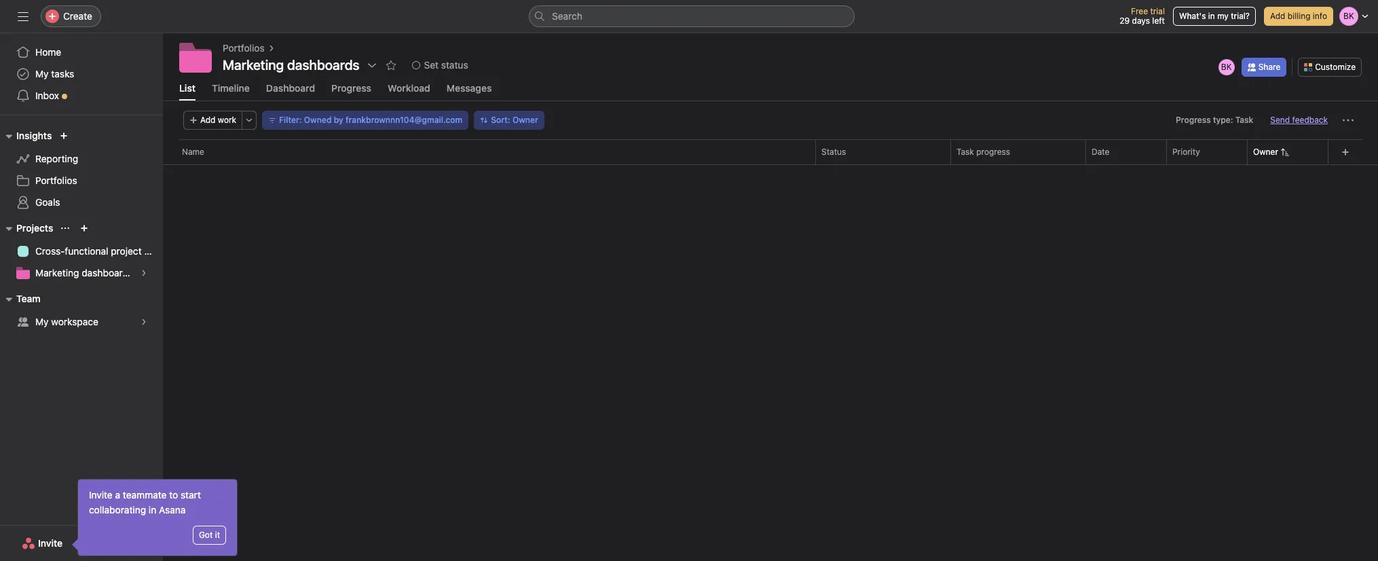 Task type: locate. For each thing, give the bounding box(es) containing it.
share
[[1259, 61, 1281, 72]]

task left progress
[[957, 147, 975, 157]]

projects element
[[0, 216, 163, 287]]

owner
[[513, 115, 539, 125], [1254, 147, 1279, 157]]

set status
[[424, 59, 468, 71]]

got
[[199, 530, 213, 540]]

add inside button
[[1271, 11, 1286, 21]]

0 vertical spatial portfolios link
[[223, 41, 265, 56]]

progress left type:
[[1177, 115, 1212, 125]]

0 horizontal spatial task
[[957, 147, 975, 157]]

1 horizontal spatial owner
[[1254, 147, 1279, 157]]

in down teammate
[[149, 504, 156, 516]]

my
[[1218, 11, 1229, 21]]

1 horizontal spatial invite
[[89, 489, 113, 501]]

my inside teams element
[[35, 316, 49, 327]]

my tasks
[[35, 68, 74, 79]]

progress down show options "icon" at the top left of page
[[332, 82, 372, 94]]

owner inside "dropdown button"
[[513, 115, 539, 125]]

portfolios link up timeline
[[223, 41, 265, 56]]

add billing info
[[1271, 11, 1328, 21]]

more actions image right work
[[245, 116, 253, 124]]

invite inside button
[[38, 537, 63, 549]]

share button
[[1242, 57, 1287, 76]]

my workspace
[[35, 316, 98, 327]]

search
[[552, 10, 583, 22]]

send feedback
[[1271, 115, 1329, 125]]

1 vertical spatial add
[[200, 115, 216, 125]]

1 horizontal spatial progress
[[1177, 115, 1212, 125]]

bk
[[1222, 61, 1233, 72]]

portfolios inside insights element
[[35, 175, 77, 186]]

invite for invite a teammate to start collaborating in asana got it
[[89, 489, 113, 501]]

asana
[[159, 504, 186, 516]]

1 horizontal spatial portfolios link
[[223, 41, 265, 56]]

team button
[[0, 291, 41, 307]]

invite for invite
[[38, 537, 63, 549]]

progress link
[[332, 82, 372, 101]]

messages link
[[447, 82, 492, 101]]

task right type:
[[1236, 115, 1254, 125]]

free
[[1132, 6, 1149, 16]]

send feedback link
[[1271, 114, 1329, 126]]

invite inside invite a teammate to start collaborating in asana got it
[[89, 489, 113, 501]]

0 horizontal spatial portfolios
[[35, 175, 77, 186]]

show options, current sort, top image
[[61, 224, 70, 232]]

row
[[163, 139, 1379, 164], [163, 164, 1379, 165]]

status
[[822, 147, 847, 157]]

add work button
[[183, 111, 243, 130]]

home
[[35, 46, 61, 58]]

add for add work
[[200, 115, 216, 125]]

add
[[1271, 11, 1286, 21], [200, 115, 216, 125]]

1 vertical spatial in
[[149, 504, 156, 516]]

portfolios
[[223, 42, 265, 54], [35, 175, 77, 186]]

create button
[[41, 5, 101, 27]]

1 vertical spatial task
[[957, 147, 975, 157]]

my workspace link
[[8, 311, 155, 333]]

global element
[[0, 33, 163, 115]]

marketing dashboards
[[35, 267, 133, 279]]

portfolios link
[[223, 41, 265, 56], [8, 170, 155, 192]]

owner right sort:
[[513, 115, 539, 125]]

0 horizontal spatial add
[[200, 115, 216, 125]]

cross-
[[35, 245, 65, 257]]

add left billing
[[1271, 11, 1286, 21]]

info
[[1314, 11, 1328, 21]]

search list box
[[529, 5, 855, 27]]

1 horizontal spatial task
[[1236, 115, 1254, 125]]

0 vertical spatial invite
[[89, 489, 113, 501]]

progress type: task button
[[1170, 111, 1260, 130]]

set
[[424, 59, 439, 71]]

portfolios up timeline
[[223, 42, 265, 54]]

owner left ascending icon
[[1254, 147, 1279, 157]]

0 horizontal spatial invite
[[38, 537, 63, 549]]

dashboard link
[[266, 82, 315, 101]]

list link
[[179, 82, 196, 101]]

marketing
[[35, 267, 79, 279]]

progress inside progress type: task dropdown button
[[1177, 115, 1212, 125]]

to
[[169, 489, 178, 501]]

0 vertical spatial add
[[1271, 11, 1286, 21]]

insights
[[16, 130, 52, 141]]

workspace
[[51, 316, 98, 327]]

0 horizontal spatial in
[[149, 504, 156, 516]]

0 vertical spatial portfolios
[[223, 42, 265, 54]]

invite button
[[13, 531, 71, 556]]

add billing info button
[[1265, 7, 1334, 26]]

1 vertical spatial my
[[35, 316, 49, 327]]

my left tasks
[[35, 68, 49, 79]]

portfolios link down reporting
[[8, 170, 155, 192]]

project
[[111, 245, 142, 257]]

more actions image
[[1344, 115, 1354, 126], [245, 116, 253, 124]]

0 vertical spatial my
[[35, 68, 49, 79]]

my inside global 'element'
[[35, 68, 49, 79]]

0 vertical spatial owner
[[513, 115, 539, 125]]

2 my from the top
[[35, 316, 49, 327]]

in left my
[[1209, 11, 1216, 21]]

0 horizontal spatial owner
[[513, 115, 539, 125]]

my for my tasks
[[35, 68, 49, 79]]

my down team
[[35, 316, 49, 327]]

task progress
[[957, 147, 1011, 157]]

portfolios down reporting
[[35, 175, 77, 186]]

sort:
[[491, 115, 511, 125]]

1 vertical spatial portfolios
[[35, 175, 77, 186]]

1 horizontal spatial in
[[1209, 11, 1216, 21]]

0 horizontal spatial more actions image
[[245, 116, 253, 124]]

1 row from the top
[[163, 139, 1379, 164]]

see details, my workspace image
[[140, 318, 148, 326]]

goals link
[[8, 192, 155, 213]]

teams element
[[0, 287, 163, 336]]

owned
[[304, 115, 332, 125]]

show options image
[[366, 60, 377, 71]]

add left work
[[200, 115, 216, 125]]

0 vertical spatial progress
[[332, 82, 372, 94]]

filter: owned by frankbrownnn104@gmail.com button
[[262, 111, 469, 130]]

invite
[[89, 489, 113, 501], [38, 537, 63, 549]]

0 vertical spatial in
[[1209, 11, 1216, 21]]

what's in my trial?
[[1180, 11, 1251, 21]]

0 horizontal spatial progress
[[332, 82, 372, 94]]

1 vertical spatial progress
[[1177, 115, 1212, 125]]

1 vertical spatial portfolios link
[[8, 170, 155, 192]]

customize button
[[1299, 57, 1363, 76]]

more actions image up add field icon
[[1344, 115, 1354, 126]]

send
[[1271, 115, 1291, 125]]

projects button
[[0, 220, 53, 236]]

add work
[[200, 115, 236, 125]]

sort: owner button
[[474, 111, 545, 130]]

1 horizontal spatial add
[[1271, 11, 1286, 21]]

teammate
[[123, 489, 167, 501]]

0 vertical spatial task
[[1236, 115, 1254, 125]]

1 vertical spatial invite
[[38, 537, 63, 549]]

add to starred image
[[386, 60, 396, 71]]

in
[[1209, 11, 1216, 21], [149, 504, 156, 516]]

1 vertical spatial owner
[[1254, 147, 1279, 157]]

in inside button
[[1209, 11, 1216, 21]]

progress for progress
[[332, 82, 372, 94]]

create
[[63, 10, 92, 22]]

new image
[[60, 132, 68, 140]]

1 my from the top
[[35, 68, 49, 79]]

add inside button
[[200, 115, 216, 125]]

my
[[35, 68, 49, 79], [35, 316, 49, 327]]



Task type: vqa. For each thing, say whether or not it's contained in the screenshot.
the Get
no



Task type: describe. For each thing, give the bounding box(es) containing it.
trial
[[1151, 6, 1166, 16]]

collaborating
[[89, 504, 146, 516]]

start
[[181, 489, 201, 501]]

work
[[218, 115, 236, 125]]

new project or portfolio image
[[80, 224, 89, 232]]

search button
[[529, 5, 855, 27]]

projects
[[16, 222, 53, 234]]

timeline link
[[212, 82, 250, 101]]

by
[[334, 115, 344, 125]]

list
[[179, 82, 196, 94]]

in inside invite a teammate to start collaborating in asana got it
[[149, 504, 156, 516]]

task inside progress type: task dropdown button
[[1236, 115, 1254, 125]]

timeline
[[212, 82, 250, 94]]

days
[[1133, 16, 1151, 26]]

functional
[[65, 245, 108, 257]]

filter:
[[279, 115, 302, 125]]

tasks
[[51, 68, 74, 79]]

progress for progress type: task
[[1177, 115, 1212, 125]]

cross-functional project plan link
[[8, 240, 163, 262]]

plan
[[144, 245, 163, 257]]

workload link
[[388, 82, 430, 101]]

customize
[[1316, 61, 1357, 72]]

filter: owned by frankbrownnn104@gmail.com
[[279, 115, 463, 125]]

1 horizontal spatial more actions image
[[1344, 115, 1354, 126]]

priority
[[1173, 147, 1201, 157]]

progress
[[977, 147, 1011, 157]]

date
[[1092, 147, 1110, 157]]

left
[[1153, 16, 1166, 26]]

hide sidebar image
[[18, 11, 29, 22]]

invite a teammate to start collaborating in asana got it
[[89, 489, 220, 540]]

my for my workspace
[[35, 316, 49, 327]]

feedback
[[1293, 115, 1329, 125]]

add field image
[[1342, 148, 1350, 156]]

reporting
[[35, 153, 78, 164]]

insights element
[[0, 124, 163, 216]]

dashboards
[[82, 267, 133, 279]]

invite a teammate to start collaborating in asana tooltip
[[74, 480, 237, 556]]

insights button
[[0, 128, 52, 144]]

goals
[[35, 196, 60, 208]]

0 horizontal spatial portfolios link
[[8, 170, 155, 192]]

what's in my trial? button
[[1174, 7, 1257, 26]]

it
[[215, 530, 220, 540]]

trial?
[[1232, 11, 1251, 21]]

what's
[[1180, 11, 1207, 21]]

2 row from the top
[[163, 164, 1379, 165]]

progress type: task
[[1177, 115, 1254, 125]]

free trial 29 days left
[[1120, 6, 1166, 26]]

cross-functional project plan
[[35, 245, 163, 257]]

29
[[1120, 16, 1130, 26]]

sort: owner
[[491, 115, 539, 125]]

reporting link
[[8, 148, 155, 170]]

see details, marketing dashboards image
[[140, 269, 148, 277]]

dashboard
[[266, 82, 315, 94]]

set status button
[[406, 56, 475, 75]]

1 horizontal spatial portfolios
[[223, 42, 265, 54]]

got it button
[[193, 526, 226, 545]]

marketing dashboards
[[223, 57, 360, 73]]

my tasks link
[[8, 63, 155, 85]]

messages
[[447, 82, 492, 94]]

ascending image
[[1282, 148, 1290, 156]]

inbox link
[[8, 85, 155, 107]]

billing
[[1288, 11, 1311, 21]]

marketing dashboards link
[[8, 262, 155, 284]]

frankbrownnn104@gmail.com
[[346, 115, 463, 125]]

status
[[441, 59, 468, 71]]

team
[[16, 293, 41, 304]]

row containing name
[[163, 139, 1379, 164]]

add for add billing info
[[1271, 11, 1286, 21]]

name
[[182, 147, 204, 157]]

workload
[[388, 82, 430, 94]]

type:
[[1214, 115, 1234, 125]]

a
[[115, 489, 120, 501]]

home link
[[8, 41, 155, 63]]



